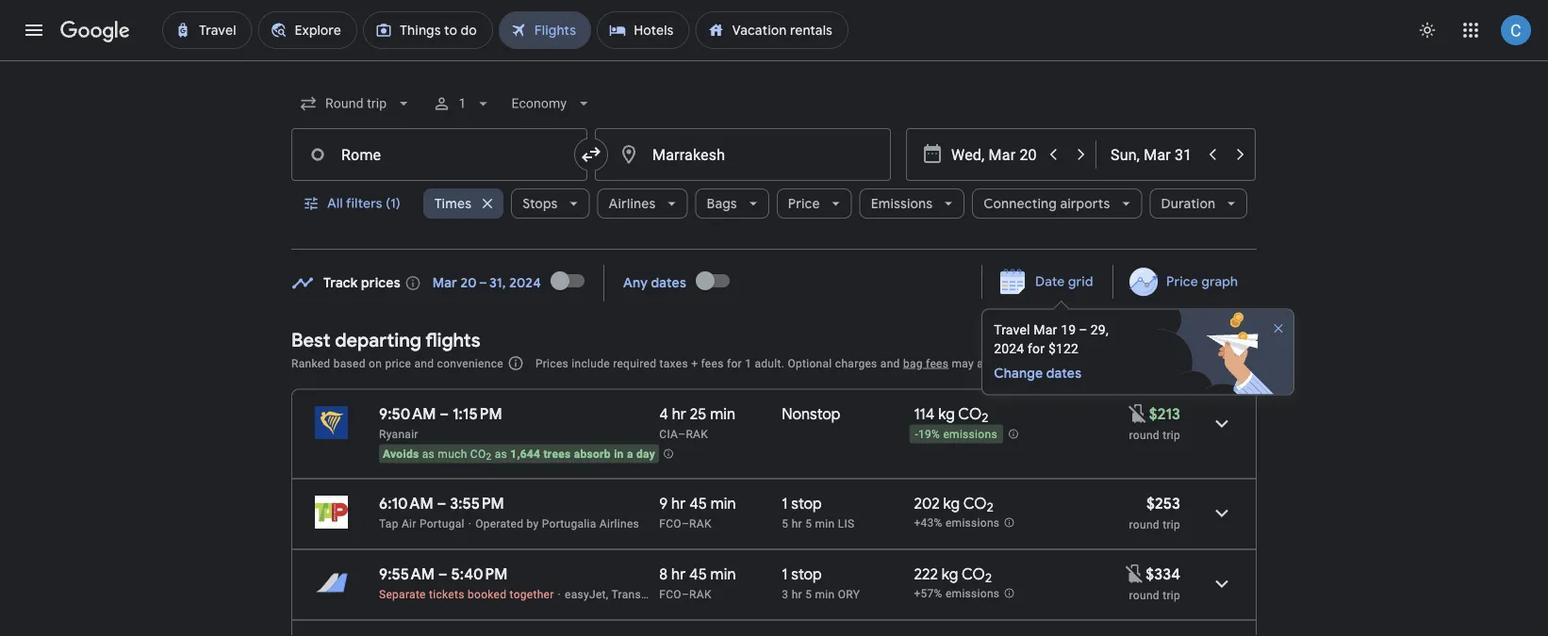 Task type: describe. For each thing, give the bounding box(es) containing it.
passenger assistance button
[[1012, 357, 1128, 370]]

air
[[402, 517, 417, 531]]

round for $334
[[1130, 589, 1160, 602]]

departing
[[335, 328, 422, 352]]

tap air portugal
[[379, 517, 465, 531]]

fco for 8
[[660, 588, 682, 601]]

1 fees from the left
[[701, 357, 724, 370]]

include
[[572, 357, 610, 370]]

tickets
[[429, 588, 465, 601]]

+43%
[[914, 517, 943, 530]]

min inside 1 stop 5 hr 5 min lis
[[815, 517, 835, 531]]

stop for 9 hr 45 min
[[792, 494, 822, 514]]

stops button
[[511, 181, 590, 226]]

2 for 4 hr 25 min
[[982, 410, 989, 427]]

Arrival time: 5:40 PM. text field
[[451, 565, 508, 584]]

-19% emissions
[[915, 428, 998, 442]]

kg for 222
[[942, 565, 959, 584]]

nonstop
[[782, 405, 841, 424]]

leaves leonardo da vinci–fiumicino airport at 9:55 am on wednesday, march 20 and arrives at marrakesh menara airport at 5:40 pm on wednesday, march 20. element
[[379, 565, 508, 584]]

duration
[[1162, 195, 1216, 212]]

– inside 9:50 am – 1:15 pm ryanair
[[440, 405, 449, 424]]

co for 4 hr 25 min
[[959, 405, 982, 424]]

mar for 19 – 29,
[[1034, 323, 1058, 338]]

date
[[1036, 274, 1065, 291]]

sort
[[1178, 355, 1205, 372]]

ranked
[[291, 357, 331, 370]]

19 – 29,
[[1061, 323, 1109, 338]]

booked
[[468, 588, 507, 601]]

grid
[[1069, 274, 1094, 291]]

optional
[[788, 357, 832, 370]]

4 hr 25 min cia – rak
[[660, 405, 736, 441]]

by
[[527, 517, 539, 531]]

202 kg co 2
[[914, 494, 994, 516]]

1 for 1 stop 5 hr 5 min lis
[[782, 494, 788, 514]]

– inside "9 hr 45 min fco – rak"
[[682, 517, 690, 531]]

rak for 9
[[690, 517, 712, 531]]

operated by portugalia airlines
[[475, 517, 640, 531]]

ranked based on price and convenience
[[291, 357, 504, 370]]

kg for 202
[[944, 494, 960, 514]]

stop for 8 hr 45 min
[[792, 565, 822, 584]]

mar 20 – 31, 2024
[[433, 275, 541, 292]]

hr for 9 hr 45 min
[[672, 494, 686, 514]]

best departing flights main content
[[291, 258, 1315, 637]]

cia
[[660, 428, 678, 441]]

leaves leonardo da vinci–fiumicino airport at 6:10 am on wednesday, march 20 and arrives at marrakesh menara airport at 3:55 pm on wednesday, march 20. element
[[379, 494, 504, 514]]

flight details. leaves leonardo da vinci–fiumicino airport at 9:55 am on wednesday, march 20 and arrives at marrakesh menara airport at 5:40 pm on wednesday, march 20. image
[[1200, 562, 1245, 607]]

prices
[[361, 275, 401, 292]]

20 – 31,
[[461, 275, 506, 292]]

graph
[[1202, 274, 1238, 291]]

for inside for $122 change dates
[[1028, 341, 1045, 357]]

emissions button
[[860, 181, 965, 226]]

bags button
[[696, 181, 769, 226]]

all filters (1)
[[327, 195, 401, 212]]

8 hr 45 min fco – rak
[[660, 565, 736, 601]]

a
[[627, 448, 634, 461]]

avoids as much co 2 as 1,644 trees absorb in a day
[[383, 448, 656, 463]]

sort by: button
[[1171, 346, 1257, 380]]

1 for 1 stop 3 hr 5 min ory
[[782, 565, 788, 584]]

25
[[690, 405, 707, 424]]

close image
[[1272, 321, 1287, 336]]

none search field containing all filters (1)
[[291, 81, 1257, 250]]

rak for 4
[[686, 428, 708, 441]]

emissions for 222
[[946, 588, 1000, 601]]

0 horizontal spatial for
[[727, 357, 742, 370]]

times
[[435, 195, 472, 212]]

track prices
[[324, 275, 401, 292]]

portugal
[[420, 517, 465, 531]]

5 for 8 hr 45 min
[[806, 588, 812, 601]]

separate
[[379, 588, 426, 601]]

1 stop 5 hr 5 min lis
[[782, 494, 855, 531]]

transavia
[[612, 588, 663, 601]]

co for 9 hr 45 min
[[964, 494, 987, 514]]

on
[[369, 357, 382, 370]]

airlines inside best departing flights main content
[[600, 517, 640, 531]]

much
[[438, 448, 467, 461]]

45 for 9
[[690, 494, 707, 514]]

airports
[[1061, 195, 1111, 212]]

222
[[914, 565, 938, 584]]

sort by:
[[1178, 355, 1227, 372]]

by:
[[1208, 355, 1227, 372]]

price button
[[777, 181, 852, 226]]

3
[[782, 588, 789, 601]]

bags
[[707, 195, 737, 212]]

best
[[291, 328, 331, 352]]

connecting
[[984, 195, 1057, 212]]

202
[[914, 494, 940, 514]]

min for 9 hr 45 min
[[711, 494, 736, 514]]

Arrival time: 1:15 PM. text field
[[453, 405, 502, 424]]

price
[[385, 357, 411, 370]]

best departing flights
[[291, 328, 481, 352]]

hr inside 1 stop 3 hr 5 min ory
[[792, 588, 803, 601]]

1 button
[[425, 81, 500, 126]]

5:40 pm
[[451, 565, 508, 584]]

253 US dollars text field
[[1147, 494, 1181, 514]]

19%
[[919, 428, 941, 442]]

min for 4 hr 25 min
[[710, 405, 736, 424]]

5 for 9 hr 45 min
[[806, 517, 812, 531]]

emissions
[[871, 195, 933, 212]]

travel
[[994, 323, 1034, 338]]

trip for $334
[[1163, 589, 1181, 602]]

114
[[914, 405, 935, 424]]

all
[[327, 195, 343, 212]]

day
[[637, 448, 656, 461]]

leaves giovan battista pastine international airport at 9:50 am on wednesday, march 20 and arrives at marrakesh menara airport at 1:15 pm on wednesday, march 20. element
[[379, 405, 502, 424]]

1 stop 3 hr 5 min ory
[[782, 565, 860, 601]]

2024 for mar 20 – 31, 2024
[[510, 275, 541, 292]]

2024 for mar 19 – 29, 2024
[[994, 341, 1025, 357]]



Task type: locate. For each thing, give the bounding box(es) containing it.
2 fco from the top
[[660, 588, 682, 601]]

$213
[[1150, 405, 1181, 424]]

1 vertical spatial round trip
[[1130, 589, 1181, 602]]

1 inside 'popup button'
[[459, 96, 466, 111]]

swap origin and destination. image
[[580, 143, 603, 166]]

date grid button
[[987, 265, 1109, 299]]

Departure time: 6:10 AM. text field
[[379, 494, 434, 514]]

45 for 8
[[690, 565, 707, 584]]

absorb
[[574, 448, 611, 461]]

hr right 8
[[672, 565, 686, 584]]

kg inside 114 kg co 2
[[939, 405, 955, 424]]

2 round from the top
[[1130, 518, 1160, 531]]

1 vertical spatial kg
[[944, 494, 960, 514]]

kg inside 202 kg co 2
[[944, 494, 960, 514]]

round for $213
[[1130, 429, 1160, 442]]

hr right 4
[[672, 405, 687, 424]]

1 vertical spatial round
[[1130, 518, 1160, 531]]

trip for $213
[[1163, 429, 1181, 442]]

flight details. leaves giovan battista pastine international airport at 9:50 am on wednesday, march 20 and arrives at marrakesh menara airport at 1:15 pm on wednesday, march 20. image
[[1200, 401, 1245, 447]]

co inside 114 kg co 2
[[959, 405, 982, 424]]

45 inside "8 hr 45 min fco – rak"
[[690, 565, 707, 584]]

and left bag
[[881, 357, 900, 370]]

airlines button
[[598, 181, 688, 226]]

dates down $122
[[1047, 365, 1082, 382]]

1 vertical spatial price
[[1167, 274, 1199, 291]]

3 round from the top
[[1130, 589, 1160, 602]]

2024 down travel
[[994, 341, 1025, 357]]

2 vertical spatial kg
[[942, 565, 959, 584]]

2024
[[510, 275, 541, 292], [994, 341, 1025, 357]]

2 inside 114 kg co 2
[[982, 410, 989, 427]]

co inside the 222 kg co 2
[[962, 565, 986, 584]]

1 horizontal spatial for
[[1028, 341, 1045, 357]]

avoids as much co2 as 1644 trees absorb in a day. learn more about this calculation. image
[[663, 448, 674, 460]]

co up +57% emissions
[[962, 565, 986, 584]]

0 vertical spatial fco
[[660, 517, 682, 531]]

fees right bag
[[926, 357, 949, 370]]

kg inside the 222 kg co 2
[[942, 565, 959, 584]]

2 for 9 hr 45 min
[[987, 500, 994, 516]]

hr for 4 hr 25 min
[[672, 405, 687, 424]]

round down 253 us dollars text field
[[1130, 518, 1160, 531]]

total duration 8 hr 45 min. element
[[660, 565, 782, 587]]

price inside "price graph" button
[[1167, 274, 1199, 291]]

mar
[[433, 275, 457, 292], [1034, 323, 1058, 338]]

emissions down 114 kg co 2
[[944, 428, 998, 442]]

emissions down the 222 kg co 2 at the bottom of page
[[946, 588, 1000, 601]]

0 horizontal spatial price
[[788, 195, 820, 212]]

flight details. leaves leonardo da vinci–fiumicino airport at 6:10 am on wednesday, march 20 and arrives at marrakesh menara airport at 3:55 pm on wednesday, march 20. image
[[1200, 491, 1245, 536]]

1:15 pm
[[453, 405, 502, 424]]

filters
[[346, 195, 383, 212]]

co up +43% emissions
[[964, 494, 987, 514]]

hr inside "8 hr 45 min fco – rak"
[[672, 565, 686, 584]]

this price for this flight doesn't include overhead bin access. if you need a carry-on bag, use the bags filter to update prices. image down assistance
[[1127, 403, 1150, 425]]

trip inside "$253 round trip"
[[1163, 518, 1181, 531]]

easyjet,
[[565, 588, 609, 601]]

1 stop from the top
[[792, 494, 822, 514]]

total duration 4 hr 25 min. element
[[660, 405, 782, 427]]

Departure time: 9:50 AM. text field
[[379, 405, 436, 424]]

2 up +43% emissions
[[987, 500, 994, 516]]

co for 8 hr 45 min
[[962, 565, 986, 584]]

0 vertical spatial this price for this flight doesn't include overhead bin access. if you need a carry-on bag, use the bags filter to update prices. image
[[1127, 403, 1150, 425]]

2 and from the left
[[881, 357, 900, 370]]

1 fco from the top
[[660, 517, 682, 531]]

price for price graph
[[1167, 274, 1199, 291]]

6:10 am – 3:55 pm
[[379, 494, 504, 514]]

9 hr 45 min fco – rak
[[660, 494, 736, 531]]

mar inside mar 19 – 29, 2024
[[1034, 323, 1058, 338]]

– inside "8 hr 45 min fco – rak"
[[682, 588, 690, 601]]

8
[[660, 565, 668, 584]]

1 vertical spatial mar
[[1034, 323, 1058, 338]]

2 up +57% emissions
[[986, 571, 992, 587]]

min left "lis"
[[815, 517, 835, 531]]

9:55 am
[[379, 565, 435, 584]]

2 inside the avoids as much co 2 as 1,644 trees absorb in a day
[[486, 452, 492, 463]]

$253 round trip
[[1130, 494, 1181, 531]]

1 45 from the top
[[690, 494, 707, 514]]

round down $334
[[1130, 589, 1160, 602]]

1 horizontal spatial and
[[881, 357, 900, 370]]

hr right 9
[[672, 494, 686, 514]]

2 45 from the top
[[690, 565, 707, 584]]

price inside "price" popup button
[[788, 195, 820, 212]]

45 right 8
[[690, 565, 707, 584]]

min inside 1 stop 3 hr 5 min ory
[[815, 588, 835, 601]]

learn more about tracked prices image
[[404, 275, 421, 292]]

apply.
[[977, 357, 1008, 370]]

layover (1 of 1) is a 5 hr 5 min layover at humberto delgado airport in lisbon. element
[[782, 516, 905, 531]]

rak down total duration 9 hr 45 min. element
[[690, 517, 712, 531]]

trip down $213
[[1163, 429, 1181, 442]]

bag
[[904, 357, 923, 370]]

1 vertical spatial trip
[[1163, 518, 1181, 531]]

round trip down $213
[[1130, 429, 1181, 442]]

change dates button
[[994, 365, 1123, 383]]

separate tickets booked together
[[379, 588, 554, 601]]

0 horizontal spatial mar
[[433, 275, 457, 292]]

ory
[[838, 588, 860, 601]]

2 vertical spatial round
[[1130, 589, 1160, 602]]

change appearance image
[[1405, 8, 1451, 53]]

price left graph
[[1167, 274, 1199, 291]]

emissions
[[944, 428, 998, 442], [946, 517, 1000, 530], [946, 588, 1000, 601]]

rak down the 25
[[686, 428, 708, 441]]

2 inside 202 kg co 2
[[987, 500, 994, 516]]

0 vertical spatial 2024
[[510, 275, 541, 292]]

bag fees button
[[904, 357, 949, 370]]

1 horizontal spatial as
[[495, 448, 507, 461]]

Departure text field
[[952, 129, 1038, 180]]

together
[[510, 588, 554, 601]]

9:50 am
[[379, 405, 436, 424]]

min inside "8 hr 45 min fco – rak"
[[711, 565, 736, 584]]

nonstop flight. element
[[782, 405, 841, 427]]

2 stop from the top
[[792, 565, 822, 584]]

1 inside 1 stop 5 hr 5 min lis
[[782, 494, 788, 514]]

this price for this flight doesn't include overhead bin access. if you need a carry-on bag, use the bags filter to update prices. image
[[1127, 403, 1150, 425], [1124, 563, 1146, 585]]

1 stop flight. element up 3
[[782, 565, 822, 587]]

1 vertical spatial this price for this flight doesn't include overhead bin access. if you need a carry-on bag, use the bags filter to update prices. image
[[1124, 563, 1146, 585]]

2 vertical spatial rak
[[690, 588, 712, 601]]

1 horizontal spatial mar
[[1034, 323, 1058, 338]]

9:55 am – 5:40 pm
[[379, 565, 508, 584]]

round trip
[[1130, 429, 1181, 442], [1130, 589, 1181, 602]]

5 inside 1 stop 3 hr 5 min ory
[[806, 588, 812, 601]]

1 vertical spatial airlines
[[600, 517, 640, 531]]

3 trip from the top
[[1163, 589, 1181, 602]]

rak inside 4 hr 25 min cia – rak
[[686, 428, 708, 441]]

0 vertical spatial round
[[1130, 429, 1160, 442]]

$122
[[1049, 341, 1079, 357]]

operated
[[475, 517, 524, 531]]

rak for 8
[[690, 588, 712, 601]]

-
[[915, 428, 919, 442]]

as left much
[[422, 448, 435, 461]]

2 as from the left
[[495, 448, 507, 461]]

1 vertical spatial rak
[[690, 517, 712, 531]]

airlines up the any
[[609, 195, 656, 212]]

2
[[982, 410, 989, 427], [486, 452, 492, 463], [987, 500, 994, 516], [986, 571, 992, 587]]

rak
[[686, 428, 708, 441], [690, 517, 712, 531], [690, 588, 712, 601]]

round down $213
[[1130, 429, 1160, 442]]

334 US dollars text field
[[1146, 565, 1181, 584]]

1 vertical spatial emissions
[[946, 517, 1000, 530]]

ryanair
[[379, 428, 419, 441]]

45 right 9
[[690, 494, 707, 514]]

1 and from the left
[[415, 357, 434, 370]]

1 stop flight. element for 8 hr 45 min
[[782, 565, 822, 587]]

lis
[[838, 517, 855, 531]]

0 horizontal spatial as
[[422, 448, 435, 461]]

3:55 pm
[[450, 494, 504, 514]]

$253
[[1147, 494, 1181, 514]]

0 horizontal spatial dates
[[651, 275, 687, 292]]

2 trip from the top
[[1163, 518, 1181, 531]]

taxes
[[660, 357, 688, 370]]

None text field
[[291, 128, 588, 181]]

Return text field
[[1111, 129, 1198, 180]]

 image
[[468, 517, 472, 531]]

min right 9
[[711, 494, 736, 514]]

0 vertical spatial trip
[[1163, 429, 1181, 442]]

1 for 1
[[459, 96, 466, 111]]

2 inside the 222 kg co 2
[[986, 571, 992, 587]]

2 fees from the left
[[926, 357, 949, 370]]

kg up +57% emissions
[[942, 565, 959, 584]]

0 horizontal spatial 2024
[[510, 275, 541, 292]]

avoids
[[383, 448, 419, 461]]

1 vertical spatial 1 stop flight. element
[[782, 565, 822, 587]]

any dates
[[623, 275, 687, 292]]

min left ory
[[815, 588, 835, 601]]

fees right the +
[[701, 357, 724, 370]]

stop inside 1 stop 5 hr 5 min lis
[[792, 494, 822, 514]]

min for 8 hr 45 min
[[711, 565, 736, 584]]

track
[[324, 275, 358, 292]]

this price for this flight doesn't include overhead bin access. if you need a carry-on bag, use the bags filter to update prices. image for $213
[[1127, 403, 1150, 425]]

hr inside 1 stop 5 hr 5 min lis
[[792, 517, 803, 531]]

2024 inside mar 19 – 29, 2024
[[994, 341, 1025, 357]]

45
[[690, 494, 707, 514], [690, 565, 707, 584]]

1 stop flight. element up 1 stop 3 hr 5 min ory
[[782, 494, 822, 516]]

1 vertical spatial dates
[[1047, 365, 1082, 382]]

0 horizontal spatial and
[[415, 357, 434, 370]]

find the best price region
[[291, 258, 1315, 396]]

0 horizontal spatial fees
[[701, 357, 724, 370]]

1 vertical spatial 45
[[690, 565, 707, 584]]

hr inside 4 hr 25 min cia – rak
[[672, 405, 687, 424]]

as
[[422, 448, 435, 461], [495, 448, 507, 461]]

min inside 4 hr 25 min cia – rak
[[710, 405, 736, 424]]

dates
[[651, 275, 687, 292], [1047, 365, 1082, 382]]

for
[[1028, 341, 1045, 357], [727, 357, 742, 370]]

required
[[613, 357, 657, 370]]

rak down total duration 8 hr 45 min. element at the bottom of the page
[[690, 588, 712, 601]]

0 vertical spatial 1 stop flight. element
[[782, 494, 822, 516]]

prices include required taxes + fees for 1 adult. optional charges and bag fees may apply. passenger assistance
[[536, 357, 1128, 370]]

0 vertical spatial kg
[[939, 405, 955, 424]]

1 horizontal spatial fees
[[926, 357, 949, 370]]

213 US dollars text field
[[1150, 405, 1181, 424]]

all filters (1) button
[[291, 181, 416, 226]]

hr inside "9 hr 45 min fco – rak"
[[672, 494, 686, 514]]

stop inside 1 stop 3 hr 5 min ory
[[792, 565, 822, 584]]

1 as from the left
[[422, 448, 435, 461]]

emissions down 202 kg co 2
[[946, 517, 1000, 530]]

for left adult.
[[727, 357, 742, 370]]

connecting airports button
[[973, 181, 1143, 226]]

min
[[710, 405, 736, 424], [711, 494, 736, 514], [815, 517, 835, 531], [711, 565, 736, 584], [815, 588, 835, 601]]

fco down 8
[[660, 588, 682, 601]]

hr right 3
[[792, 588, 803, 601]]

duration button
[[1150, 181, 1248, 226]]

trees
[[544, 448, 571, 461]]

0 vertical spatial emissions
[[944, 428, 998, 442]]

1 trip from the top
[[1163, 429, 1181, 442]]

0 vertical spatial stop
[[792, 494, 822, 514]]

price for price
[[788, 195, 820, 212]]

1 inside 1 stop 3 hr 5 min ory
[[782, 565, 788, 584]]

times button
[[423, 181, 504, 226]]

1 round from the top
[[1130, 429, 1160, 442]]

2 1 stop flight. element from the top
[[782, 565, 822, 587]]

Departure time: 9:55 AM. text field
[[379, 565, 435, 584]]

total duration 9 hr 45 min. element
[[660, 494, 782, 516]]

this price for this flight doesn't include overhead bin access. if you need a carry-on bag, use the bags filter to update prices. image for $334
[[1124, 563, 1146, 585]]

dates right the any
[[651, 275, 687, 292]]

fco inside "8 hr 45 min fco – rak"
[[660, 588, 682, 601]]

this price for this flight doesn't include overhead bin access. if you need a carry-on bag, use the bags filter to update prices. image down "$253 round trip"
[[1124, 563, 1146, 585]]

0 vertical spatial 45
[[690, 494, 707, 514]]

airlines right portugalia at left
[[600, 517, 640, 531]]

0 vertical spatial price
[[788, 195, 820, 212]]

kg right 114
[[939, 405, 955, 424]]

loading results progress bar
[[0, 60, 1549, 64]]

fco inside "9 hr 45 min fco – rak"
[[660, 517, 682, 531]]

co right much
[[470, 448, 486, 461]]

kg up +43% emissions
[[944, 494, 960, 514]]

may
[[952, 357, 974, 370]]

mar up $122
[[1034, 323, 1058, 338]]

co inside 202 kg co 2
[[964, 494, 987, 514]]

convenience
[[437, 357, 504, 370]]

2024 right 20 – 31,
[[510, 275, 541, 292]]

connecting airports
[[984, 195, 1111, 212]]

None search field
[[291, 81, 1257, 250]]

flights
[[426, 328, 481, 352]]

emissions for 202
[[946, 517, 1000, 530]]

fco for 9
[[660, 517, 682, 531]]

rak inside "8 hr 45 min fco – rak"
[[690, 588, 712, 601]]

1 vertical spatial fco
[[660, 588, 682, 601]]

airlines
[[609, 195, 656, 212], [600, 517, 640, 531]]

dates inside for $122 change dates
[[1047, 365, 1082, 382]]

$334
[[1146, 565, 1181, 584]]

mar for 20 – 31,
[[433, 275, 457, 292]]

for left $122
[[1028, 341, 1045, 357]]

change
[[994, 365, 1043, 382]]

 image
[[558, 588, 561, 601]]

0 vertical spatial round trip
[[1130, 429, 1181, 442]]

co inside the avoids as much co 2 as 1,644 trees absorb in a day
[[470, 448, 486, 461]]

rak inside "9 hr 45 min fco – rak"
[[690, 517, 712, 531]]

portugalia
[[542, 517, 597, 531]]

2 up -19% emissions
[[982, 410, 989, 427]]

45 inside "9 hr 45 min fco – rak"
[[690, 494, 707, 514]]

2 vertical spatial trip
[[1163, 589, 1181, 602]]

1 1 stop flight. element from the top
[[782, 494, 822, 516]]

222 kg co 2
[[914, 565, 992, 587]]

layover (1 of 1) is a 3 hr 5 min layover at paris-orly airport in paris. element
[[782, 587, 905, 602]]

None text field
[[595, 128, 891, 181]]

0 vertical spatial airlines
[[609, 195, 656, 212]]

round trip down $334
[[1130, 589, 1181, 602]]

0 vertical spatial dates
[[651, 275, 687, 292]]

co up -19% emissions
[[959, 405, 982, 424]]

and
[[415, 357, 434, 370], [881, 357, 900, 370]]

learn more about ranking image
[[507, 355, 524, 372]]

hr left "lis"
[[792, 517, 803, 531]]

0 vertical spatial mar
[[433, 275, 457, 292]]

charges
[[836, 357, 878, 370]]

1 horizontal spatial 2024
[[994, 341, 1025, 357]]

(1)
[[386, 195, 401, 212]]

6:10 am
[[379, 494, 434, 514]]

stop up layover (1 of 1) is a 3 hr 5 min layover at paris-orly airport in paris. element
[[792, 565, 822, 584]]

1 stop flight. element
[[782, 494, 822, 516], [782, 565, 822, 587]]

price graph
[[1167, 274, 1238, 291]]

round trip for $334
[[1130, 589, 1181, 602]]

hr for 8 hr 45 min
[[672, 565, 686, 584]]

stops
[[523, 195, 558, 212]]

1 stop flight. element for 9 hr 45 min
[[782, 494, 822, 516]]

round inside "$253 round trip"
[[1130, 518, 1160, 531]]

min inside "9 hr 45 min fco – rak"
[[711, 494, 736, 514]]

based
[[334, 357, 366, 370]]

tap
[[379, 517, 399, 531]]

main menu image
[[23, 19, 45, 42]]

2 right much
[[486, 452, 492, 463]]

round trip for $213
[[1130, 429, 1181, 442]]

Arrival time: 3:55 PM. text field
[[450, 494, 504, 514]]

min right the 25
[[710, 405, 736, 424]]

min right 8
[[711, 565, 736, 584]]

price graph button
[[1118, 265, 1254, 299]]

1 vertical spatial 2024
[[994, 341, 1025, 357]]

kg for 114
[[939, 405, 955, 424]]

114 kg co 2
[[914, 405, 989, 427]]

price right the bags popup button
[[788, 195, 820, 212]]

2 round trip from the top
[[1130, 589, 1181, 602]]

as left 1,644
[[495, 448, 507, 461]]

and right price
[[415, 357, 434, 370]]

2 vertical spatial emissions
[[946, 588, 1000, 601]]

fco down 9
[[660, 517, 682, 531]]

– inside 4 hr 25 min cia – rak
[[678, 428, 686, 441]]

2 for 8 hr 45 min
[[986, 571, 992, 587]]

separate tickets booked together. this trip includes tickets from multiple airlines. missed connections may be protected by dohop connect.. element
[[379, 588, 554, 601]]

1 horizontal spatial price
[[1167, 274, 1199, 291]]

stop up layover (1 of 1) is a 5 hr 5 min layover at humberto delgado airport in lisbon. element
[[792, 494, 822, 514]]

1 round trip from the top
[[1130, 429, 1181, 442]]

for $122 change dates
[[994, 341, 1082, 382]]

1 horizontal spatial dates
[[1047, 365, 1082, 382]]

mar right learn more about tracked prices icon
[[433, 275, 457, 292]]

1 vertical spatial stop
[[792, 565, 822, 584]]

None field
[[291, 87, 421, 121], [504, 87, 601, 121], [291, 87, 421, 121], [504, 87, 601, 121]]

any
[[623, 275, 648, 292]]

co
[[959, 405, 982, 424], [470, 448, 486, 461], [964, 494, 987, 514], [962, 565, 986, 584]]

9:50 am – 1:15 pm ryanair
[[379, 405, 502, 441]]

+43% emissions
[[914, 517, 1000, 530]]

0 vertical spatial rak
[[686, 428, 708, 441]]

airlines inside popup button
[[609, 195, 656, 212]]

trip down 253 us dollars text field
[[1163, 518, 1181, 531]]

trip down $334
[[1163, 589, 1181, 602]]



Task type: vqa. For each thing, say whether or not it's contained in the screenshot.
search field in the top of the page
yes



